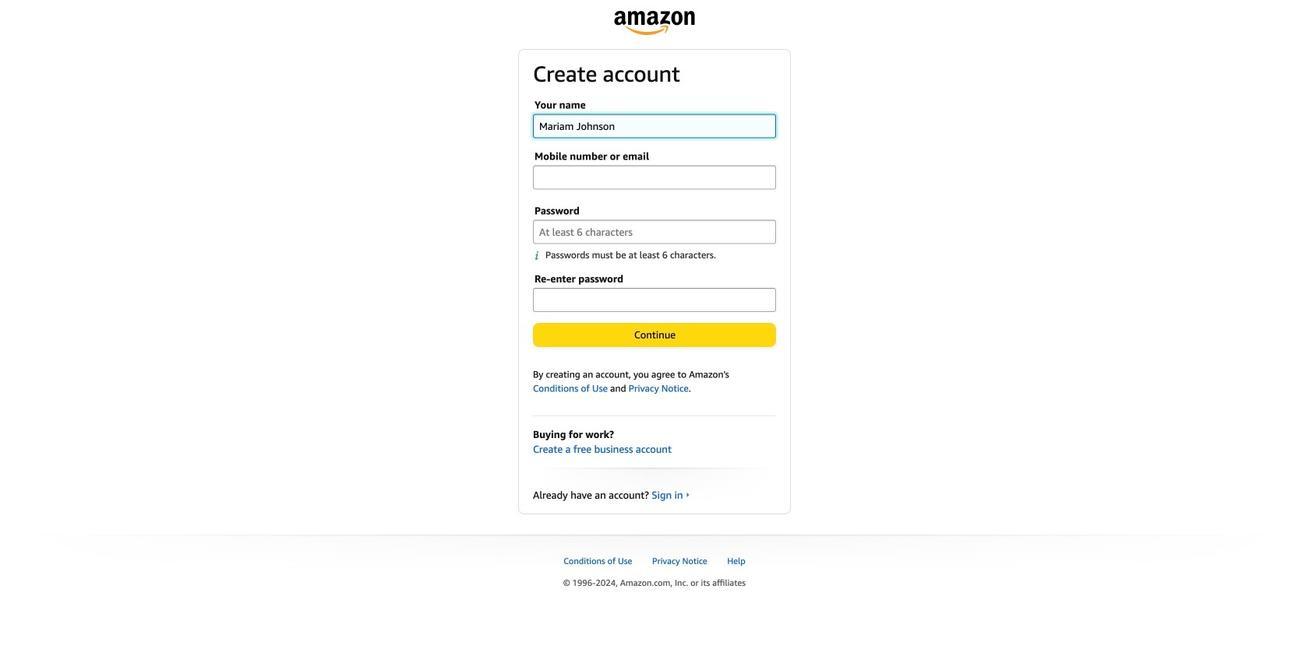 Task type: describe. For each thing, give the bounding box(es) containing it.
amazon image
[[614, 11, 695, 35]]



Task type: vqa. For each thing, say whether or not it's contained in the screenshot.
alert 'Icon'
yes



Task type: locate. For each thing, give the bounding box(es) containing it.
None password field
[[533, 288, 776, 312]]

None submit
[[534, 324, 775, 347]]

alert image
[[535, 251, 545, 261]]

None email field
[[533, 166, 776, 190]]

First and last name text field
[[533, 114, 776, 138]]

At least 6 characters password field
[[533, 220, 776, 244]]



